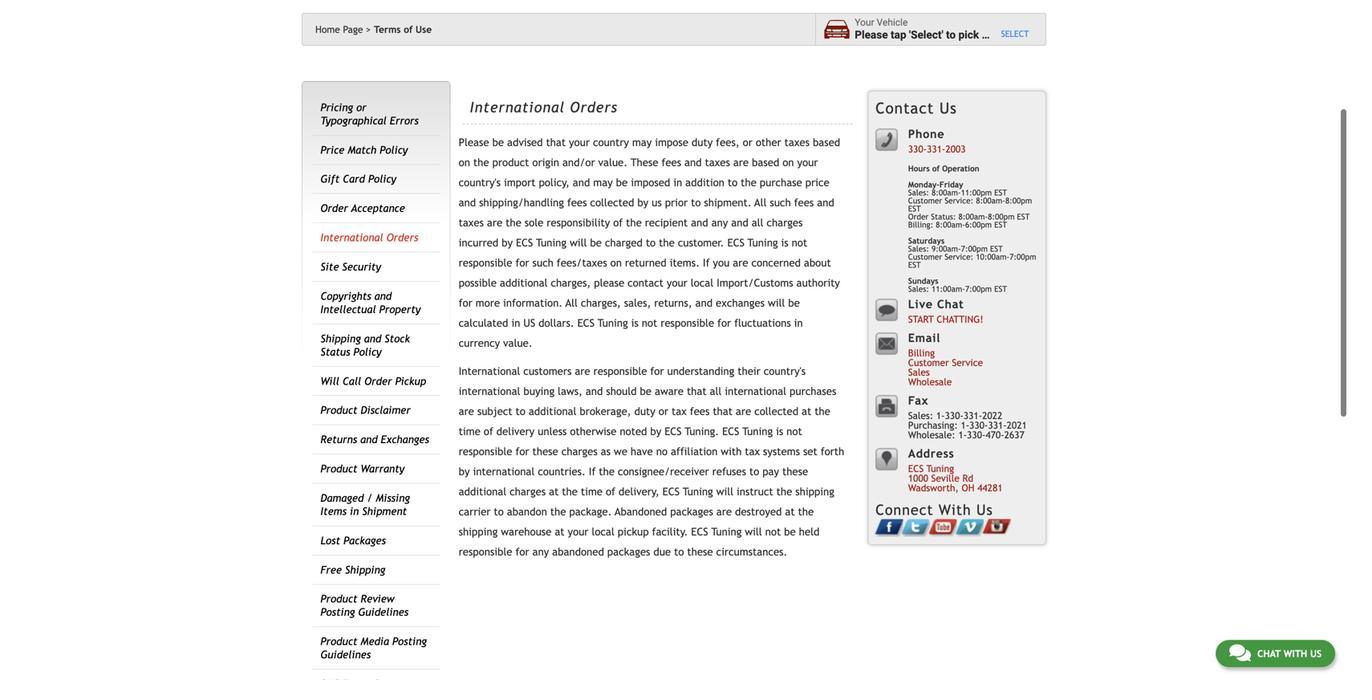 Task type: locate. For each thing, give the bounding box(es) containing it.
if
[[703, 257, 710, 269], [589, 465, 596, 478]]

order down the gift
[[321, 202, 348, 214]]

home page link
[[316, 24, 371, 35]]

ecs down consignee/receiver
[[663, 485, 680, 498]]

1 horizontal spatial chat
[[1258, 648, 1281, 659]]

and down "and/or"
[[573, 176, 590, 189]]

or right fees,
[[743, 136, 753, 149]]

held
[[799, 526, 820, 538]]

orders
[[570, 99, 618, 116], [387, 231, 418, 244]]

1 vertical spatial with
[[1284, 648, 1308, 659]]

0 vertical spatial any
[[712, 216, 728, 229]]

1 horizontal spatial taxes
[[705, 156, 730, 169]]

1 horizontal spatial collected
[[755, 405, 799, 418]]

seville
[[932, 472, 960, 484]]

fees inside international customers are responsible for understanding their country's international buying laws, and should be aware that all international purchases are subject to additional brokerage, duty or tax fees that are collected at the time of delivery unless otherwise noted by ecs tuning. ecs tuning is not responsible for these charges as we have no affiliation with tax systems set forth by international countries. if the consignee/receiver refuses to pay these additional charges at the time of delivery, ecs tuning will instruct the shipping carrier to abandon the package. abandoned packages are destroyed at the shipping warehouse at your local pickup facility. ecs tuning will not be held responsible for any abandoned packages due to these circumstances.
[[690, 405, 710, 418]]

0 vertical spatial value.
[[599, 156, 628, 169]]

sales: down 'billing:'
[[909, 244, 930, 253]]

orders up country
[[570, 99, 618, 116]]

in inside 'damaged / missing items in shipment'
[[350, 505, 359, 517]]

0 vertical spatial charges
[[767, 216, 803, 229]]

posting inside product media posting guidelines
[[392, 635, 427, 648]]

0 vertical spatial please
[[855, 29, 888, 41]]

or inside the please be advised that your country may impose duty fees, or other taxes based on the product origin and/or value. these fees and taxes are based on your country's import policy, and may be imposed in addition to the purchase price and shipping/handling fees collected by us prior to shipment. all such fees and taxes are the sole responsibility of the recipient and any and all charges incurred by ecs tuning will be charged to the customer. ecs tuning is not responsible for such fees/taxes on returned items. if you are concerned about possible additional charges, please contact your local import/customs authority for more information. all charges, sales, returns, and exchanges will be calculated in us dollars. ecs tuning is not responsible for fluctuations in currency value.
[[743, 136, 753, 149]]

0 vertical spatial is
[[782, 237, 789, 249]]

of left use
[[404, 24, 413, 35]]

please left advised
[[459, 136, 489, 149]]

sales,
[[624, 297, 651, 309]]

4 product from the top
[[321, 635, 358, 648]]

missing
[[376, 492, 410, 504]]

0 horizontal spatial or
[[356, 101, 367, 114]]

international orders up advised
[[470, 99, 618, 116]]

your vehicle please tap 'select' to pick a vehicle
[[855, 17, 1026, 41]]

not down sales,
[[642, 317, 658, 329]]

may down "and/or"
[[594, 176, 613, 189]]

additional up carrier
[[459, 485, 507, 498]]

international up the subject on the left bottom of page
[[459, 385, 521, 398]]

are left the subject on the left bottom of page
[[459, 405, 474, 418]]

posting
[[321, 606, 355, 618], [392, 635, 427, 648]]

warehouse
[[501, 526, 552, 538]]

service: left 10:00am- on the right top of the page
[[945, 252, 974, 261]]

by right incurred
[[502, 237, 513, 249]]

select link
[[1002, 29, 1030, 40]]

at
[[802, 405, 812, 418], [549, 485, 559, 498], [786, 505, 795, 518], [555, 526, 565, 538]]

by left us
[[638, 196, 649, 209]]

guidelines inside product review posting guidelines
[[358, 606, 409, 618]]

product inside product media posting guidelines
[[321, 635, 358, 648]]

international
[[459, 385, 521, 398], [725, 385, 787, 398], [473, 465, 535, 478]]

1 horizontal spatial orders
[[570, 99, 618, 116]]

8:00pm right 11:00pm
[[1006, 196, 1033, 205]]

11:00am-
[[932, 284, 966, 293]]

1 horizontal spatial based
[[813, 136, 841, 149]]

us for connect
[[977, 501, 994, 518]]

0 horizontal spatial on
[[459, 156, 470, 169]]

0 horizontal spatial all
[[710, 385, 722, 398]]

terms of use
[[374, 24, 432, 35]]

international
[[470, 99, 565, 116], [321, 231, 383, 244], [459, 365, 521, 377]]

charges
[[767, 216, 803, 229], [562, 445, 598, 458], [510, 485, 546, 498]]

or inside international customers are responsible for understanding their country's international buying laws, and should be aware that all international purchases are subject to additional brokerage, duty or tax fees that are collected at the time of delivery unless otherwise noted by ecs tuning. ecs tuning is not responsible for these charges as we have no affiliation with tax systems set forth by international countries. if the consignee/receiver refuses to pay these additional charges at the time of delivery, ecs tuning will instruct the shipping carrier to abandon the package. abandoned packages are destroyed at the shipping warehouse at your local pickup facility. ecs tuning will not be held responsible for any abandoned packages due to these circumstances.
[[659, 405, 669, 418]]

international up site security
[[321, 231, 383, 244]]

or down aware
[[659, 405, 669, 418]]

is
[[782, 237, 789, 249], [632, 317, 639, 329], [776, 425, 784, 438]]

if inside international customers are responsible for understanding their country's international buying laws, and should be aware that all international purchases are subject to additional brokerage, duty or tax fees that are collected at the time of delivery unless otherwise noted by ecs tuning. ecs tuning is not responsible for these charges as we have no affiliation with tax systems set forth by international countries. if the consignee/receiver refuses to pay these additional charges at the time of delivery, ecs tuning will instruct the shipping carrier to abandon the package. abandoned packages are destroyed at the shipping warehouse at your local pickup facility. ecs tuning will not be held responsible for any abandoned packages due to these circumstances.
[[589, 465, 596, 478]]

not down destroyed
[[766, 526, 781, 538]]

8:00pm down 11:00pm
[[988, 212, 1015, 221]]

0 vertical spatial with
[[721, 445, 742, 458]]

0 vertical spatial international orders
[[470, 99, 618, 116]]

0 vertical spatial us
[[940, 99, 958, 117]]

1-
[[937, 410, 945, 421], [961, 419, 970, 431], [959, 429, 967, 440]]

0 vertical spatial chat
[[938, 297, 965, 311]]

0 vertical spatial additional
[[500, 277, 548, 289]]

match
[[348, 144, 377, 156]]

330- left 2637
[[970, 419, 989, 431]]

tuning inside address ecs tuning 1000 seville rd wadsworth, oh 44281
[[927, 463, 955, 474]]

sales: up live
[[909, 284, 930, 293]]

0 vertical spatial country's
[[459, 176, 501, 189]]

2637
[[1005, 429, 1025, 440]]

and down shipment.
[[732, 216, 749, 229]]

is up systems at bottom
[[776, 425, 784, 438]]

due
[[654, 546, 671, 558]]

country's inside the please be advised that your country may impose duty fees, or other taxes based on the product origin and/or value. these fees and taxes are based on your country's import policy, and may be imposed in addition to the purchase price and shipping/handling fees collected by us prior to shipment. all such fees and taxes are the sole responsibility of the recipient and any and all charges incurred by ecs tuning will be charged to the customer. ecs tuning is not responsible for such fees/taxes on returned items. if you are concerned about possible additional charges, please contact your local import/customs authority for more information. all charges, sales, returns, and exchanges will be calculated in us dollars. ecs tuning is not responsible for fluctuations in currency value.
[[459, 176, 501, 189]]

site
[[321, 261, 339, 273]]

1 horizontal spatial duty
[[692, 136, 713, 149]]

all down understanding
[[710, 385, 722, 398]]

returns,
[[655, 297, 693, 309]]

consignee/receiver
[[618, 465, 709, 478]]

acceptance
[[351, 202, 405, 214]]

0 vertical spatial or
[[356, 101, 367, 114]]

6:00pm
[[966, 220, 992, 229]]

price
[[321, 144, 345, 156]]

1 vertical spatial these
[[783, 465, 809, 478]]

will up fluctuations
[[768, 297, 785, 309]]

0 horizontal spatial may
[[594, 176, 613, 189]]

1 product from the top
[[321, 404, 358, 416]]

additional
[[500, 277, 548, 289], [529, 405, 577, 418], [459, 485, 507, 498]]

1 horizontal spatial time
[[581, 485, 603, 498]]

0 horizontal spatial taxes
[[459, 216, 484, 229]]

us
[[524, 317, 536, 329]]

2 product from the top
[[321, 462, 358, 475]]

2 horizontal spatial or
[[743, 136, 753, 149]]

2 horizontal spatial us
[[1311, 648, 1322, 659]]

taxes down fees,
[[705, 156, 730, 169]]

0 vertical spatial posting
[[321, 606, 355, 618]]

tuning down refuses
[[683, 485, 713, 498]]

local
[[691, 277, 714, 289], [592, 526, 615, 538]]

chat right comments image
[[1258, 648, 1281, 659]]

international orders
[[470, 99, 618, 116], [321, 231, 418, 244]]

0 vertical spatial based
[[813, 136, 841, 149]]

8:00am- up 6:00pm at the right
[[976, 196, 1006, 205]]

country's down product
[[459, 176, 501, 189]]

2 horizontal spatial order
[[909, 212, 929, 221]]

posting inside product review posting guidelines
[[321, 606, 355, 618]]

dollars.
[[539, 317, 575, 329]]

with inside chat with us link
[[1284, 648, 1308, 659]]

and up 'customer.'
[[691, 216, 709, 229]]

international down delivery
[[473, 465, 535, 478]]

0 vertical spatial guidelines
[[358, 606, 409, 618]]

product disclaimer
[[321, 404, 411, 416]]

please down "your"
[[855, 29, 888, 41]]

charges up abandon
[[510, 485, 546, 498]]

order left status: in the top of the page
[[909, 212, 929, 221]]

0 vertical spatial these
[[533, 445, 559, 458]]

start chatting! link
[[909, 313, 984, 325]]

1 vertical spatial chat
[[1258, 648, 1281, 659]]

sales
[[909, 366, 930, 378]]

policy up will call order pickup link
[[354, 346, 382, 358]]

customer inside email billing customer service sales wholesale
[[909, 357, 950, 368]]

1 horizontal spatial may
[[633, 136, 652, 149]]

product inside product review posting guidelines
[[321, 593, 358, 605]]

such down purchase
[[770, 196, 791, 209]]

to inside your vehicle please tap 'select' to pick a vehicle
[[947, 29, 956, 41]]

are down their
[[736, 405, 752, 418]]

buying
[[524, 385, 555, 398]]

have
[[631, 445, 653, 458]]

charges down purchase
[[767, 216, 803, 229]]

product warranty
[[321, 462, 405, 475]]

with
[[939, 501, 972, 518]]

and up brokerage,
[[586, 385, 603, 398]]

international down "currency" on the left of page
[[459, 365, 521, 377]]

that
[[546, 136, 566, 149], [687, 385, 707, 398], [713, 405, 733, 418]]

0 horizontal spatial charges
[[510, 485, 546, 498]]

0 vertical spatial collected
[[590, 196, 635, 209]]

may
[[633, 136, 652, 149], [594, 176, 613, 189]]

0 vertical spatial time
[[459, 425, 481, 438]]

international up advised
[[470, 99, 565, 116]]

taxes
[[785, 136, 810, 149], [705, 156, 730, 169], [459, 216, 484, 229]]

local down package.
[[592, 526, 615, 538]]

friday
[[940, 180, 964, 189]]

sole
[[525, 216, 544, 229]]

order right call
[[365, 375, 392, 387]]

sales link
[[909, 366, 930, 378]]

0 horizontal spatial us
[[940, 99, 958, 117]]

to up delivery
[[516, 405, 526, 418]]

1 vertical spatial collected
[[755, 405, 799, 418]]

orders down acceptance
[[387, 231, 418, 244]]

charges down otherwise
[[562, 445, 598, 458]]

all inside the please be advised that your country may impose duty fees, or other taxes based on the product origin and/or value. these fees and taxes are based on your country's import policy, and may be imposed in addition to the purchase price and shipping/handling fees collected by us prior to shipment. all such fees and taxes are the sole responsibility of the recipient and any and all charges incurred by ecs tuning will be charged to the customer. ecs tuning is not responsible for such fees/taxes on returned items. if you are concerned about possible additional charges, please contact your local import/customs authority for more information. all charges, sales, returns, and exchanges will be calculated in us dollars. ecs tuning is not responsible for fluctuations in currency value.
[[752, 216, 764, 229]]

0 vertical spatial shipping
[[796, 485, 835, 498]]

these down facility. on the bottom
[[688, 546, 713, 558]]

security
[[342, 261, 381, 273]]

2 vertical spatial us
[[1311, 648, 1322, 659]]

packages down pickup at the left bottom of the page
[[608, 546, 651, 558]]

0 horizontal spatial if
[[589, 465, 596, 478]]

posting down "free"
[[321, 606, 355, 618]]

comments image
[[1230, 643, 1252, 662]]

brokerage,
[[580, 405, 631, 418]]

2 vertical spatial policy
[[354, 346, 382, 358]]

these
[[533, 445, 559, 458], [783, 465, 809, 478], [688, 546, 713, 558]]

not
[[792, 237, 808, 249], [642, 317, 658, 329], [787, 425, 803, 438], [766, 526, 781, 538]]

0 horizontal spatial such
[[533, 257, 554, 269]]

0 horizontal spatial international orders
[[321, 231, 418, 244]]

1 vertical spatial if
[[589, 465, 596, 478]]

1 horizontal spatial posting
[[392, 635, 427, 648]]

10:00am-
[[976, 252, 1010, 261]]

0 horizontal spatial value.
[[503, 337, 533, 349]]

product left the media
[[321, 635, 358, 648]]

1 vertical spatial local
[[592, 526, 615, 538]]

for down exchanges
[[718, 317, 732, 329]]

duty inside the please be advised that your country may impose duty fees, or other taxes based on the product origin and/or value. these fees and taxes are based on your country's import policy, and may be imposed in addition to the purchase price and shipping/handling fees collected by us prior to shipment. all such fees and taxes are the sole responsibility of the recipient and any and all charges incurred by ecs tuning will be charged to the customer. ecs tuning is not responsible for such fees/taxes on returned items. if you are concerned about possible additional charges, please contact your local import/customs authority for more information. all charges, sales, returns, and exchanges will be calculated in us dollars. ecs tuning is not responsible for fluctuations in currency value.
[[692, 136, 713, 149]]

0 horizontal spatial local
[[592, 526, 615, 538]]

1 vertical spatial tax
[[745, 445, 760, 458]]

address
[[909, 447, 955, 460]]

1 vertical spatial international orders
[[321, 231, 418, 244]]

2 vertical spatial that
[[713, 405, 733, 418]]

on up please
[[611, 257, 622, 269]]

abandon
[[507, 505, 547, 518]]

product warranty link
[[321, 462, 405, 475]]

0 vertical spatial charges,
[[551, 277, 591, 289]]

8:00am- down 11:00pm
[[959, 212, 988, 221]]

shipping up the status
[[321, 332, 361, 345]]

call
[[343, 375, 361, 387]]

all up dollars.
[[566, 297, 578, 309]]

gift card policy link
[[321, 173, 397, 185]]

1 horizontal spatial shipping
[[796, 485, 835, 498]]

1 horizontal spatial with
[[1284, 648, 1308, 659]]

taxes up incurred
[[459, 216, 484, 229]]

if left 'you'
[[703, 257, 710, 269]]

0 horizontal spatial chat
[[938, 297, 965, 311]]

2 horizontal spatial taxes
[[785, 136, 810, 149]]

3 product from the top
[[321, 593, 358, 605]]

0 horizontal spatial duty
[[635, 405, 656, 418]]

customer
[[909, 196, 943, 205], [909, 252, 943, 261], [909, 357, 950, 368]]

1 vertical spatial any
[[533, 546, 549, 558]]

1 vertical spatial please
[[459, 136, 489, 149]]

1 horizontal spatial us
[[977, 501, 994, 518]]

pay
[[763, 465, 780, 478]]

in left us
[[512, 317, 520, 329]]

us down 44281
[[977, 501, 994, 518]]

and/or
[[563, 156, 595, 169]]

0 horizontal spatial 331-
[[927, 143, 946, 154]]

0 vertical spatial packages
[[671, 505, 714, 518]]

1 vertical spatial charges
[[562, 445, 598, 458]]

subject
[[478, 405, 513, 418]]

that inside the please be advised that your country may impose duty fees, or other taxes based on the product origin and/or value. these fees and taxes are based on your country's import policy, and may be imposed in addition to the purchase price and shipping/handling fees collected by us prior to shipment. all such fees and taxes are the sole responsibility of the recipient and any and all charges incurred by ecs tuning will be charged to the customer. ecs tuning is not responsible for such fees/taxes on returned items. if you are concerned about possible additional charges, please contact your local import/customs authority for more information. all charges, sales, returns, and exchanges will be calculated in us dollars. ecs tuning is not responsible for fluctuations in currency value.
[[546, 136, 566, 149]]

0 vertical spatial all
[[755, 196, 767, 209]]

charged
[[605, 237, 643, 249]]

1 horizontal spatial or
[[659, 405, 669, 418]]

will down responsibility
[[570, 237, 587, 249]]

destroyed
[[735, 505, 782, 518]]

0 horizontal spatial please
[[459, 136, 489, 149]]

collected inside international customers are responsible for understanding their country's international buying laws, and should be aware that all international purchases are subject to additional brokerage, duty or tax fees that are collected at the time of delivery unless otherwise noted by ecs tuning. ecs tuning is not responsible for these charges as we have no affiliation with tax systems set forth by international countries. if the consignee/receiver refuses to pay these additional charges at the time of delivery, ecs tuning will instruct the shipping carrier to abandon the package. abandoned packages are destroyed at the shipping warehouse at your local pickup facility. ecs tuning will not be held responsible for any abandoned packages due to these circumstances.
[[755, 405, 799, 418]]

returns and exchanges
[[321, 433, 429, 446]]

exchanges
[[716, 297, 765, 309]]

imposed
[[631, 176, 671, 189]]

please
[[855, 29, 888, 41], [459, 136, 489, 149]]

2 sales: from the top
[[909, 244, 930, 253]]

chat down 11:00am-
[[938, 297, 965, 311]]

0 horizontal spatial any
[[533, 546, 549, 558]]

product review posting guidelines link
[[321, 593, 409, 618]]

duty inside international customers are responsible for understanding their country's international buying laws, and should be aware that all international purchases are subject to additional brokerage, duty or tax fees that are collected at the time of delivery unless otherwise noted by ecs tuning. ecs tuning is not responsible for these charges as we have no affiliation with tax systems set forth by international countries. if the consignee/receiver refuses to pay these additional charges at the time of delivery, ecs tuning will instruct the shipping carrier to abandon the package. abandoned packages are destroyed at the shipping warehouse at your local pickup facility. ecs tuning will not be held responsible for any abandoned packages due to these circumstances.
[[635, 405, 656, 418]]

service: down friday
[[945, 196, 974, 205]]

local inside international customers are responsible for understanding their country's international buying laws, and should be aware that all international purchases are subject to additional brokerage, duty or tax fees that are collected at the time of delivery unless otherwise noted by ecs tuning. ecs tuning is not responsible for these charges as we have no affiliation with tax systems set forth by international countries. if the consignee/receiver refuses to pay these additional charges at the time of delivery, ecs tuning will instruct the shipping carrier to abandon the package. abandoned packages are destroyed at the shipping warehouse at your local pickup facility. ecs tuning will not be held responsible for any abandoned packages due to these circumstances.
[[592, 526, 615, 538]]

ecs
[[516, 237, 533, 249], [728, 237, 745, 249], [578, 317, 595, 329], [665, 425, 682, 438], [723, 425, 740, 438], [909, 463, 924, 474], [663, 485, 680, 498], [691, 526, 709, 538]]

policy right card
[[368, 173, 397, 185]]

on up purchase
[[783, 156, 794, 169]]

media
[[361, 635, 389, 648]]

sales: down the hours
[[909, 188, 930, 197]]

1 vertical spatial us
[[977, 501, 994, 518]]

3 customer from the top
[[909, 357, 950, 368]]

331- inside phone 330-331-2003
[[927, 143, 946, 154]]

1- right wholesale:
[[959, 429, 967, 440]]

duty left fees,
[[692, 136, 713, 149]]

0 horizontal spatial shipping
[[459, 526, 498, 538]]

330- inside phone 330-331-2003
[[909, 143, 927, 154]]

guidelines for review
[[358, 606, 409, 618]]

these
[[631, 156, 659, 169]]

1 vertical spatial value.
[[503, 337, 533, 349]]

concerned
[[752, 257, 801, 269]]

aware
[[655, 385, 684, 398]]

noted
[[620, 425, 647, 438]]

rd
[[963, 472, 974, 484]]

1 vertical spatial that
[[687, 385, 707, 398]]

and left stock at the left of page
[[364, 332, 382, 345]]

guidelines inside product media posting guidelines
[[321, 648, 371, 661]]

email
[[909, 331, 941, 344]]

with
[[721, 445, 742, 458], [1284, 648, 1308, 659]]

1 vertical spatial guidelines
[[321, 648, 371, 661]]

tuning
[[536, 237, 567, 249], [748, 237, 778, 249], [598, 317, 628, 329], [743, 425, 773, 438], [927, 463, 955, 474], [683, 485, 713, 498], [712, 526, 742, 538]]

us inside chat with us link
[[1311, 648, 1322, 659]]

ecs inside address ecs tuning 1000 seville rd wadsworth, oh 44281
[[909, 463, 924, 474]]

pricing
[[321, 101, 353, 114]]

0 vertical spatial if
[[703, 257, 710, 269]]

1 vertical spatial all
[[710, 385, 722, 398]]

other
[[756, 136, 782, 149]]

all down purchase
[[755, 196, 767, 209]]

tax left systems at bottom
[[745, 445, 760, 458]]

vehicle
[[991, 29, 1026, 41]]

4 sales: from the top
[[909, 410, 934, 421]]

local inside the please be advised that your country may impose duty fees, or other taxes based on the product origin and/or value. these fees and taxes are based on your country's import policy, and may be imposed in addition to the purchase price and shipping/handling fees collected by us prior to shipment. all such fees and taxes are the sole responsibility of the recipient and any and all charges incurred by ecs tuning will be charged to the customer. ecs tuning is not responsible for such fees/taxes on returned items. if you are concerned about possible additional charges, please contact your local import/customs authority for more information. all charges, sales, returns, and exchanges will be calculated in us dollars. ecs tuning is not responsible for fluctuations in currency value.
[[691, 277, 714, 289]]

fees,
[[716, 136, 740, 149]]

330- down phone
[[909, 143, 927, 154]]

0 vertical spatial taxes
[[785, 136, 810, 149]]

to right prior
[[691, 196, 701, 209]]

based up price
[[813, 136, 841, 149]]

fees
[[662, 156, 682, 169], [567, 196, 587, 209], [795, 196, 814, 209], [690, 405, 710, 418]]

guidelines down the review
[[358, 606, 409, 618]]

returns and exchanges link
[[321, 433, 429, 446]]

calculated
[[459, 317, 508, 329]]

0 horizontal spatial orders
[[387, 231, 418, 244]]



Task type: vqa. For each thing, say whether or not it's contained in the screenshot.
This is a very well made power bleeder. All of the components had a quality feel and worked well. I paid extra for the aluminum cap, and don't regret it because it was much easier to get it to seal against the plastic hydraulic reservoir (the standard plastic cap was also provided and made the comparison easy). Self sealing quick connect also kept
no



Task type: describe. For each thing, give the bounding box(es) containing it.
at up abandoned
[[555, 526, 565, 538]]

ecs up 'you'
[[728, 237, 745, 249]]

are down fees,
[[734, 156, 749, 169]]

the up shipment.
[[741, 176, 757, 189]]

damaged
[[321, 492, 364, 504]]

fluctuations
[[735, 317, 791, 329]]

in right fluctuations
[[795, 317, 803, 329]]

gift
[[321, 173, 340, 185]]

at down purchases
[[802, 405, 812, 418]]

shipment.
[[704, 196, 752, 209]]

1- left 2022
[[961, 419, 970, 431]]

ecs down sole
[[516, 237, 533, 249]]

please inside the please be advised that your country may impose duty fees, or other taxes based on the product origin and/or value. these fees and taxes are based on your country's import policy, and may be imposed in addition to the purchase price and shipping/handling fees collected by us prior to shipment. all such fees and taxes are the sole responsibility of the recipient and any and all charges incurred by ecs tuning will be charged to the customer. ecs tuning is not responsible for such fees/taxes on returned items. if you are concerned about possible additional charges, please contact your local import/customs authority for more information. all charges, sales, returns, and exchanges will be calculated in us dollars. ecs tuning is not responsible for fluctuations in currency value.
[[459, 136, 489, 149]]

1 vertical spatial based
[[752, 156, 780, 169]]

any inside the please be advised that your country may impose duty fees, or other taxes based on the product origin and/or value. these fees and taxes are based on your country's import policy, and may be imposed in addition to the purchase price and shipping/handling fees collected by us prior to shipment. all such fees and taxes are the sole responsibility of the recipient and any and all charges incurred by ecs tuning will be charged to the customer. ecs tuning is not responsible for such fees/taxes on returned items. if you are concerned about possible additional charges, please contact your local import/customs authority for more information. all charges, sales, returns, and exchanges will be calculated in us dollars. ecs tuning is not responsible for fluctuations in currency value.
[[712, 216, 728, 229]]

2003
[[946, 143, 966, 154]]

use
[[416, 24, 432, 35]]

0 horizontal spatial all
[[566, 297, 578, 309]]

fees down impose
[[662, 156, 682, 169]]

and up addition
[[685, 156, 702, 169]]

tap
[[891, 29, 907, 41]]

will call order pickup link
[[321, 375, 426, 387]]

countries.
[[538, 465, 586, 478]]

and right returns,
[[696, 297, 713, 309]]

2 horizontal spatial these
[[783, 465, 809, 478]]

review
[[361, 593, 395, 605]]

tuning down sales,
[[598, 317, 628, 329]]

not up systems at bottom
[[787, 425, 803, 438]]

wholesale link
[[909, 376, 952, 387]]

systems
[[764, 445, 800, 458]]

carrier
[[459, 505, 491, 518]]

or inside pricing or typographical errors
[[356, 101, 367, 114]]

billing link
[[909, 347, 935, 358]]

2 customer from the top
[[909, 252, 943, 261]]

2 service: from the top
[[945, 252, 974, 261]]

for down delivery
[[516, 445, 530, 458]]

1 horizontal spatial 331-
[[964, 410, 983, 421]]

2 horizontal spatial on
[[783, 156, 794, 169]]

page
[[343, 24, 363, 35]]

for left more at the top of page
[[459, 297, 473, 309]]

will up 'circumstances.'
[[745, 526, 762, 538]]

purchases
[[790, 385, 837, 398]]

status:
[[932, 212, 957, 221]]

to up shipment.
[[728, 176, 738, 189]]

1 horizontal spatial packages
[[671, 505, 714, 518]]

'select'
[[910, 29, 944, 41]]

order acceptance link
[[321, 202, 405, 214]]

1 vertical spatial shipping
[[459, 526, 498, 538]]

are up laws,
[[575, 365, 591, 377]]

11:00pm
[[961, 188, 992, 197]]

tuning up 'circumstances.'
[[712, 526, 742, 538]]

0 vertical spatial orders
[[570, 99, 618, 116]]

your up returns,
[[667, 277, 688, 289]]

your
[[855, 17, 875, 28]]

contact
[[876, 99, 935, 117]]

and down product disclaimer link at the bottom of page
[[361, 433, 378, 446]]

us for chat
[[1311, 648, 1322, 659]]

responsible up the should
[[594, 365, 647, 377]]

product for product warranty
[[321, 462, 358, 475]]

will call order pickup
[[321, 375, 426, 387]]

3 sales: from the top
[[909, 284, 930, 293]]

of down the subject on the left bottom of page
[[484, 425, 494, 438]]

with inside international customers are responsible for understanding their country's international buying laws, and should be aware that all international purchases are subject to additional brokerage, duty or tax fees that are collected at the time of delivery unless otherwise noted by ecs tuning. ecs tuning is not responsible for these charges as we have no affiliation with tax systems set forth by international countries. if the consignee/receiver refuses to pay these additional charges at the time of delivery, ecs tuning will instruct the shipping carrier to abandon the package. abandoned packages are destroyed at the shipping warehouse at your local pickup facility. ecs tuning will not be held responsible for any abandoned packages due to these circumstances.
[[721, 445, 742, 458]]

guidelines for media
[[321, 648, 371, 661]]

policy,
[[539, 176, 570, 189]]

policy for price match policy
[[380, 144, 408, 156]]

0 vertical spatial 8:00pm
[[1006, 196, 1033, 205]]

posting for product media posting guidelines
[[392, 635, 427, 648]]

in up prior
[[674, 176, 683, 189]]

pickup
[[395, 375, 426, 387]]

1000
[[909, 472, 929, 484]]

are up incurred
[[487, 216, 503, 229]]

the down recipient
[[659, 237, 675, 249]]

collected inside the please be advised that your country may impose duty fees, or other taxes based on the product origin and/or value. these fees and taxes are based on your country's import policy, and may be imposed in addition to the purchase price and shipping/handling fees collected by us prior to shipment. all such fees and taxes are the sole responsibility of the recipient and any and all charges incurred by ecs tuning will be charged to the customer. ecs tuning is not responsible for such fees/taxes on returned items. if you are concerned about possible additional charges, please contact your local import/customs authority for more information. all charges, sales, returns, and exchanges will be calculated in us dollars. ecs tuning is not responsible for fluctuations in currency value.
[[590, 196, 635, 209]]

1 vertical spatial such
[[533, 257, 554, 269]]

be left held
[[785, 526, 796, 538]]

and down price
[[817, 196, 835, 209]]

country's inside international customers are responsible for understanding their country's international buying laws, and should be aware that all international purchases are subject to additional brokerage, duty or tax fees that are collected at the time of delivery unless otherwise noted by ecs tuning. ecs tuning is not responsible for these charges as we have no affiliation with tax systems set forth by international countries. if the consignee/receiver refuses to pay these additional charges at the time of delivery, ecs tuning will instruct the shipping carrier to abandon the package. abandoned packages are destroyed at the shipping warehouse at your local pickup facility. ecs tuning will not be held responsible for any abandoned packages due to these circumstances.
[[764, 365, 806, 377]]

1 horizontal spatial order
[[365, 375, 392, 387]]

international customers are responsible for understanding their country's international buying laws, and should be aware that all international purchases are subject to additional brokerage, duty or tax fees that are collected at the time of delivery unless otherwise noted by ecs tuning. ecs tuning is not responsible for these charges as we have no affiliation with tax systems set forth by international countries. if the consignee/receiver refuses to pay these additional charges at the time of delivery, ecs tuning will instruct the shipping carrier to abandon the package. abandoned packages are destroyed at the shipping warehouse at your local pickup facility. ecs tuning will not be held responsible for any abandoned packages due to these circumstances.
[[459, 365, 845, 558]]

1 customer from the top
[[909, 196, 943, 205]]

connect
[[876, 501, 934, 518]]

shipment
[[362, 505, 407, 517]]

and inside international customers are responsible for understanding their country's international buying laws, and should be aware that all international purchases are subject to additional brokerage, duty or tax fees that are collected at the time of delivery unless otherwise noted by ecs tuning. ecs tuning is not responsible for these charges as we have no affiliation with tax systems set forth by international countries. if the consignee/receiver refuses to pay these additional charges at the time of delivery, ecs tuning will instruct the shipping carrier to abandon the package. abandoned packages are destroyed at the shipping warehouse at your local pickup facility. ecs tuning will not be held responsible for any abandoned packages due to these circumstances.
[[586, 385, 603, 398]]

be up fees/taxes
[[590, 237, 602, 249]]

product for product disclaimer
[[321, 404, 358, 416]]

7:00pm right 9:00am- at the right of page
[[1010, 252, 1037, 261]]

at down countries.
[[549, 485, 559, 498]]

otherwise
[[570, 425, 617, 438]]

ecs right dollars.
[[578, 317, 595, 329]]

your up "and/or"
[[569, 136, 590, 149]]

1 horizontal spatial tax
[[745, 445, 760, 458]]

the right abandon
[[551, 505, 566, 518]]

the up 'charged'
[[626, 216, 642, 229]]

and up incurred
[[459, 196, 476, 209]]

free
[[321, 563, 342, 576]]

ecs right tuning.
[[723, 425, 740, 438]]

2 horizontal spatial that
[[713, 405, 733, 418]]

for up aware
[[651, 365, 664, 377]]

policy for gift card policy
[[368, 173, 397, 185]]

unless
[[538, 425, 567, 438]]

to left pay
[[750, 465, 760, 478]]

0 horizontal spatial tax
[[672, 405, 687, 418]]

0 horizontal spatial these
[[533, 445, 559, 458]]

by up no
[[651, 425, 662, 438]]

will
[[321, 375, 340, 387]]

are right 'you'
[[733, 257, 749, 269]]

as
[[601, 445, 611, 458]]

prior
[[665, 196, 688, 209]]

any inside international customers are responsible for understanding their country's international buying laws, and should be aware that all international purchases are subject to additional brokerage, duty or tax fees that are collected at the time of delivery unless otherwise noted by ecs tuning. ecs tuning is not responsible for these charges as we have no affiliation with tax systems set forth by international countries. if the consignee/receiver refuses to pay these additional charges at the time of delivery, ecs tuning will instruct the shipping carrier to abandon the package. abandoned packages are destroyed at the shipping warehouse at your local pickup facility. ecs tuning will not be held responsible for any abandoned packages due to these circumstances.
[[533, 546, 549, 558]]

contact
[[628, 277, 664, 289]]

the down purchases
[[815, 405, 831, 418]]

will down refuses
[[717, 485, 734, 498]]

international down their
[[725, 385, 787, 398]]

1 horizontal spatial on
[[611, 257, 622, 269]]

sales: inside fax sales: 1-330-331-2022 purchasing: 1-330-331-2021 wholesale: 1-330-470-2637
[[909, 410, 934, 421]]

saturdays
[[909, 236, 945, 245]]

2 vertical spatial charges
[[510, 485, 546, 498]]

billing
[[909, 347, 935, 358]]

responsible down returns,
[[661, 317, 715, 329]]

import/customs
[[717, 277, 794, 289]]

product for product media posting guidelines
[[321, 635, 358, 648]]

policy inside the shipping and stock status policy
[[354, 346, 382, 358]]

44281
[[978, 482, 1003, 493]]

no
[[656, 445, 668, 458]]

property
[[379, 303, 421, 315]]

fees down price
[[795, 196, 814, 209]]

live chat start chatting!
[[909, 297, 984, 325]]

the down pay
[[777, 485, 793, 498]]

the left product
[[474, 156, 489, 169]]

chat with us
[[1258, 648, 1322, 659]]

of left delivery, at the left
[[606, 485, 616, 498]]

tuning up concerned
[[748, 237, 778, 249]]

and inside the shipping and stock status policy
[[364, 332, 382, 345]]

stock
[[385, 332, 410, 345]]

and inside copyrights and intellectual property
[[375, 290, 392, 302]]

1 horizontal spatial charges
[[562, 445, 598, 458]]

1 vertical spatial orders
[[387, 231, 418, 244]]

8:00am- up status: in the top of the page
[[932, 188, 962, 197]]

1 service: from the top
[[945, 196, 974, 205]]

ecs up no
[[665, 425, 682, 438]]

fees up responsibility
[[567, 196, 587, 209]]

your inside international customers are responsible for understanding their country's international buying laws, and should be aware that all international purchases are subject to additional brokerage, duty or tax fees that are collected at the time of delivery unless otherwise noted by ecs tuning. ecs tuning is not responsible for these charges as we have no affiliation with tax systems set forth by international countries. if the consignee/receiver refuses to pay these additional charges at the time of delivery, ecs tuning will instruct the shipping carrier to abandon the package. abandoned packages are destroyed at the shipping warehouse at your local pickup facility. ecs tuning will not be held responsible for any abandoned packages due to these circumstances.
[[568, 526, 589, 538]]

chat inside live chat start chatting!
[[938, 297, 965, 311]]

please
[[594, 277, 625, 289]]

items.
[[670, 257, 700, 269]]

the down as
[[599, 465, 615, 478]]

1 vertical spatial shipping
[[345, 563, 386, 576]]

330- up wholesale:
[[945, 410, 964, 421]]

are left destroyed
[[717, 505, 732, 518]]

1- up wholesale:
[[937, 410, 945, 421]]

site security link
[[321, 261, 381, 273]]

1 vertical spatial time
[[581, 485, 603, 498]]

pick
[[959, 29, 980, 41]]

2 horizontal spatial 331-
[[989, 419, 1007, 431]]

be up product
[[493, 136, 504, 149]]

0 horizontal spatial time
[[459, 425, 481, 438]]

currency
[[459, 337, 500, 349]]

instruct
[[737, 485, 774, 498]]

1 vertical spatial 8:00pm
[[988, 212, 1015, 221]]

responsible down incurred
[[459, 257, 513, 269]]

address ecs tuning 1000 seville rd wadsworth, oh 44281
[[909, 447, 1003, 493]]

at right destroyed
[[786, 505, 795, 518]]

0 horizontal spatial order
[[321, 202, 348, 214]]

shipping/handling
[[479, 196, 564, 209]]

is inside international customers are responsible for understanding their country's international buying laws, and should be aware that all international purchases are subject to additional brokerage, duty or tax fees that are collected at the time of delivery unless otherwise noted by ecs tuning. ecs tuning is not responsible for these charges as we have no affiliation with tax systems set forth by international countries. if the consignee/receiver refuses to pay these additional charges at the time of delivery, ecs tuning will instruct the shipping carrier to abandon the package. abandoned packages are destroyed at the shipping warehouse at your local pickup facility. ecs tuning will not be held responsible for any abandoned packages due to these circumstances.
[[776, 425, 784, 438]]

8:00am- up 9:00am- at the right of page
[[936, 220, 966, 229]]

monday-
[[909, 180, 940, 189]]

by up carrier
[[459, 465, 470, 478]]

2 vertical spatial these
[[688, 546, 713, 558]]

hours of operation monday-friday sales: 8:00am-11:00pm est customer service: 8:00am-8:00pm est order status: 8:00am-8:00pm est billing: 8:00am-6:00pm est saturdays sales: 9:00am-7:00pm est customer service: 10:00am-7:00pm est sundays sales: 11:00am-7:00pm est
[[909, 164, 1037, 293]]

for down warehouse
[[516, 546, 530, 558]]

customer service link
[[909, 357, 984, 368]]

2 vertical spatial additional
[[459, 485, 507, 498]]

home
[[316, 24, 340, 35]]

1 horizontal spatial such
[[770, 196, 791, 209]]

abandoned
[[615, 505, 667, 518]]

1 vertical spatial international
[[321, 231, 383, 244]]

the left sole
[[506, 216, 522, 229]]

additional inside the please be advised that your country may impose duty fees, or other taxes based on the product origin and/or value. these fees and taxes are based on your country's import policy, and may be imposed in addition to the purchase price and shipping/handling fees collected by us prior to shipment. all such fees and taxes are the sole responsibility of the recipient and any and all charges incurred by ecs tuning will be charged to the customer. ecs tuning is not responsible for such fees/taxes on returned items. if you are concerned about possible additional charges, please contact your local import/customs authority for more information. all charges, sales, returns, and exchanges will be calculated in us dollars. ecs tuning is not responsible for fluctuations in currency value.
[[500, 277, 548, 289]]

of inside hours of operation monday-friday sales: 8:00am-11:00pm est customer service: 8:00am-8:00pm est order status: 8:00am-8:00pm est billing: 8:00am-6:00pm est saturdays sales: 9:00am-7:00pm est customer service: 10:00am-7:00pm est sundays sales: 11:00am-7:00pm est
[[933, 164, 940, 173]]

wholesale:
[[909, 429, 956, 440]]

be down authority
[[789, 297, 800, 309]]

of inside the please be advised that your country may impose duty fees, or other taxes based on the product origin and/or value. these fees and taxes are based on your country's import policy, and may be imposed in addition to the purchase price and shipping/handling fees collected by us prior to shipment. all such fees and taxes are the sole responsibility of the recipient and any and all charges incurred by ecs tuning will be charged to the customer. ecs tuning is not responsible for such fees/taxes on returned items. if you are concerned about possible additional charges, please contact your local import/customs authority for more information. all charges, sales, returns, and exchanges will be calculated in us dollars. ecs tuning is not responsible for fluctuations in currency value.
[[614, 216, 623, 229]]

please inside your vehicle please tap 'select' to pick a vehicle
[[855, 29, 888, 41]]

1 vertical spatial is
[[632, 317, 639, 329]]

shipping inside the shipping and stock status policy
[[321, 332, 361, 345]]

7:00pm down 6:00pm at the right
[[961, 244, 988, 253]]

contact us
[[876, 99, 958, 117]]

should
[[606, 385, 637, 398]]

free shipping link
[[321, 563, 386, 576]]

chat inside chat with us link
[[1258, 648, 1281, 659]]

0 vertical spatial international
[[470, 99, 565, 116]]

0 horizontal spatial packages
[[608, 546, 651, 558]]

intellectual
[[321, 303, 376, 315]]

be left imposed
[[616, 176, 628, 189]]

charges inside the please be advised that your country may impose duty fees, or other taxes based on the product origin and/or value. these fees and taxes are based on your country's import policy, and may be imposed in addition to the purchase price and shipping/handling fees collected by us prior to shipment. all such fees and taxes are the sole responsibility of the recipient and any and all charges incurred by ecs tuning will be charged to the customer. ecs tuning is not responsible for such fees/taxes on returned items. if you are concerned about possible additional charges, please contact your local import/customs authority for more information. all charges, sales, returns, and exchanges will be calculated in us dollars. ecs tuning is not responsible for fluctuations in currency value.
[[767, 216, 803, 229]]

the up held
[[798, 505, 814, 518]]

tuning down sole
[[536, 237, 567, 249]]

7:00pm down 10:00am- on the right top of the page
[[966, 284, 992, 293]]

order acceptance
[[321, 202, 405, 214]]

product for product review posting guidelines
[[321, 593, 358, 605]]

hours
[[909, 164, 930, 173]]

damaged / missing items in shipment link
[[321, 492, 410, 517]]

1 horizontal spatial value.
[[599, 156, 628, 169]]

all inside international customers are responsible for understanding their country's international buying laws, and should be aware that all international purchases are subject to additional brokerage, duty or tax fees that are collected at the time of delivery unless otherwise noted by ecs tuning. ecs tuning is not responsible for these charges as we have no affiliation with tax systems set forth by international countries. if the consignee/receiver refuses to pay these additional charges at the time of delivery, ecs tuning will instruct the shipping carrier to abandon the package. abandoned packages are destroyed at the shipping warehouse at your local pickup facility. ecs tuning will not be held responsible for any abandoned packages due to these circumstances.
[[710, 385, 722, 398]]

not up about
[[792, 237, 808, 249]]

1 vertical spatial taxes
[[705, 156, 730, 169]]

1 vertical spatial charges,
[[581, 297, 621, 309]]

fees/taxes
[[557, 257, 608, 269]]

recipient
[[645, 216, 688, 229]]

circumstances.
[[717, 546, 788, 558]]

330- down 2022
[[967, 429, 986, 440]]

purchasing:
[[909, 419, 958, 431]]

1 vertical spatial additional
[[529, 405, 577, 418]]

authority
[[797, 277, 840, 289]]

to up returned
[[646, 237, 656, 249]]

select
[[1002, 29, 1030, 39]]

packages
[[344, 534, 386, 547]]

refuses
[[713, 465, 747, 478]]

the down countries.
[[562, 485, 578, 498]]

responsible down carrier
[[459, 546, 513, 558]]

product disclaimer link
[[321, 404, 411, 416]]

1 horizontal spatial all
[[755, 196, 767, 209]]

international inside international customers are responsible for understanding their country's international buying laws, and should be aware that all international purchases are subject to additional brokerage, duty or tax fees that are collected at the time of delivery unless otherwise noted by ecs tuning. ecs tuning is not responsible for these charges as we have no affiliation with tax systems set forth by international countries. if the consignee/receiver refuses to pay these additional charges at the time of delivery, ecs tuning will instruct the shipping carrier to abandon the package. abandoned packages are destroyed at the shipping warehouse at your local pickup facility. ecs tuning will not be held responsible for any abandoned packages due to these circumstances.
[[459, 365, 521, 377]]

0 vertical spatial may
[[633, 136, 652, 149]]

to right carrier
[[494, 505, 504, 518]]

posting for product review posting guidelines
[[321, 606, 355, 618]]

ecs right facility. on the bottom
[[691, 526, 709, 538]]

if inside the please be advised that your country may impose duty fees, or other taxes based on the product origin and/or value. these fees and taxes are based on your country's import policy, and may be imposed in addition to the purchase price and shipping/handling fees collected by us prior to shipment. all such fees and taxes are the sole responsibility of the recipient and any and all charges incurred by ecs tuning will be charged to the customer. ecs tuning is not responsible for such fees/taxes on returned items. if you are concerned about possible additional charges, please contact your local import/customs authority for more information. all charges, sales, returns, and exchanges will be calculated in us dollars. ecs tuning is not responsible for fluctuations in currency value.
[[703, 257, 710, 269]]

for up "information."
[[516, 257, 530, 269]]

1 vertical spatial may
[[594, 176, 613, 189]]

order inside hours of operation monday-friday sales: 8:00am-11:00pm est customer service: 8:00am-8:00pm est order status: 8:00am-8:00pm est billing: 8:00am-6:00pm est saturdays sales: 9:00am-7:00pm est customer service: 10:00am-7:00pm est sundays sales: 11:00am-7:00pm est
[[909, 212, 929, 221]]

billing:
[[909, 220, 934, 229]]

tuning up systems at bottom
[[743, 425, 773, 438]]

1 sales: from the top
[[909, 188, 930, 197]]

1 horizontal spatial that
[[687, 385, 707, 398]]

your up price
[[798, 156, 818, 169]]

product
[[493, 156, 529, 169]]



